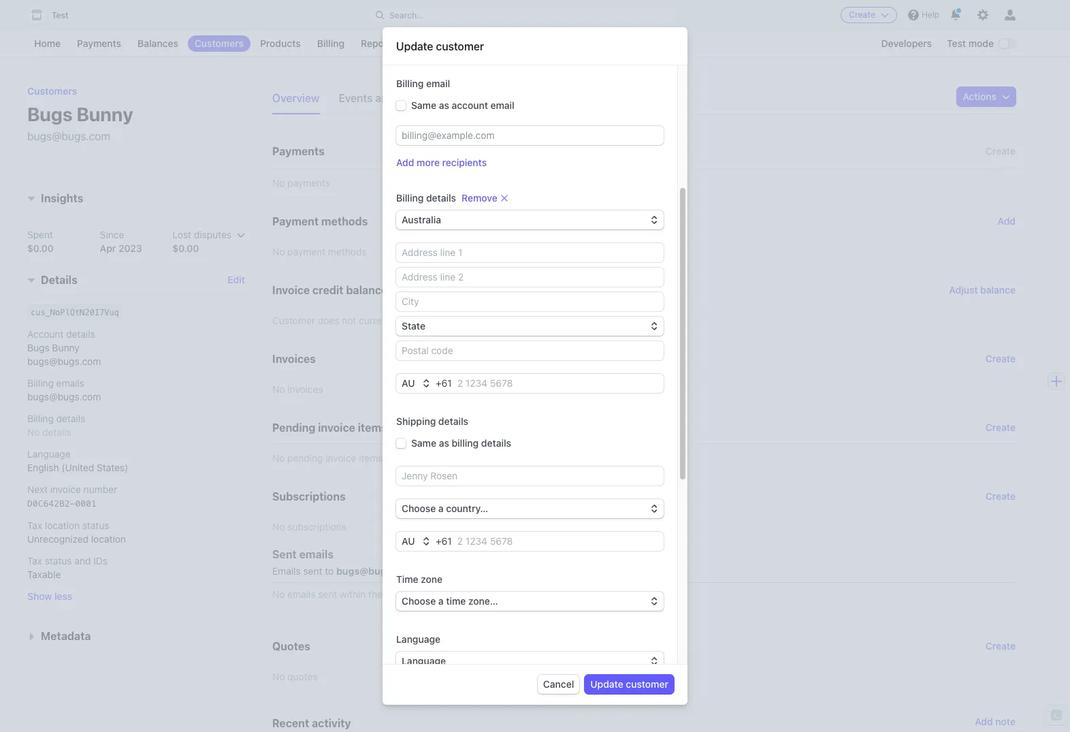 Task type: describe. For each thing, give the bounding box(es) containing it.
country…
[[446, 503, 488, 514]]

lost
[[173, 229, 191, 241]]

as for account
[[439, 99, 449, 111]]

0 vertical spatial update
[[396, 40, 433, 52]]

invoice for number
[[50, 484, 81, 495]]

note
[[996, 716, 1016, 727]]

taxable
[[27, 569, 61, 581]]

Search… search field
[[368, 6, 676, 23]]

language button
[[396, 652, 664, 671]]

billing
[[452, 437, 479, 449]]

ids
[[93, 555, 108, 567]]

time zone
[[396, 573, 443, 585]]

0 vertical spatial email
[[426, 78, 450, 89]]

2 1234 5678 telephone field
[[452, 532, 664, 551]]

1 vertical spatial email
[[491, 99, 515, 111]]

emails
[[272, 565, 301, 577]]

choose a country… button
[[396, 499, 664, 518]]

billing emails bugs@bugs.com
[[27, 378, 101, 403]]

+ for 2 1234 5678 telephone field
[[436, 535, 442, 547]]

show less
[[27, 591, 72, 602]]

create link for invoices
[[986, 352, 1016, 366]]

next
[[27, 484, 48, 495]]

details for billing details no details
[[56, 413, 85, 425]]

add more recipients
[[396, 157, 487, 168]]

details button
[[22, 267, 78, 288]]

invoices
[[287, 383, 323, 395]]

1 vertical spatial within
[[340, 588, 366, 600]]

no for invoices
[[272, 383, 285, 395]]

balances link
[[131, 35, 185, 52]]

does
[[318, 315, 339, 326]]

no subscriptions
[[272, 521, 347, 533]]

customer inside button
[[626, 678, 669, 690]]

developers link
[[875, 35, 939, 52]]

billing for billing
[[317, 37, 345, 49]]

billing for billing details no details
[[27, 413, 54, 425]]

choose for choose a country…
[[402, 503, 436, 514]]

time
[[396, 573, 419, 585]]

subscriptions
[[272, 490, 346, 503]]

Address line 1 text field
[[396, 243, 664, 262]]

currently
[[359, 315, 398, 326]]

balances
[[138, 37, 178, 49]]

days
[[421, 588, 442, 600]]

not
[[342, 315, 356, 326]]

1 vertical spatial invoice
[[326, 452, 357, 464]]

61 for 2 1234 5678 telephone field
[[442, 535, 452, 547]]

0 horizontal spatial 30
[[407, 588, 419, 600]]

billing for billing emails bugs@bugs.com
[[27, 378, 54, 389]]

quotes
[[287, 671, 318, 682]]

same for same as account email
[[411, 99, 437, 111]]

details for shipping details
[[439, 415, 469, 427]]

australia button
[[396, 210, 664, 230]]

+ 61 for 2 1234 5678 phone field
[[436, 377, 452, 389]]

days,
[[499, 565, 522, 577]]

create button for subscriptions
[[986, 490, 1016, 503]]

home
[[34, 37, 61, 49]]

spent $0.00
[[27, 229, 54, 254]]

disputes
[[194, 229, 232, 241]]

0 vertical spatial location
[[45, 520, 80, 532]]

english
[[27, 462, 59, 474]]

details for account details bugs bunny bugs@bugs.com
[[66, 329, 95, 340]]

tab list containing overview
[[272, 87, 438, 114]]

pending invoice items
[[272, 422, 387, 434]]

0 vertical spatial payments
[[77, 37, 121, 49]]

0 vertical spatial update customer
[[396, 40, 484, 52]]

test button
[[27, 5, 82, 25]]

no invoices
[[272, 383, 323, 395]]

Jenny Rosen text field
[[396, 466, 664, 486]]

svg image
[[1002, 93, 1011, 101]]

0 horizontal spatial customers link
[[27, 85, 77, 97]]

2 $0.00 from the left
[[173, 243, 199, 254]]

1 vertical spatial sent
[[318, 588, 337, 600]]

choose for choose a time zone…
[[402, 595, 436, 607]]

shipping details
[[396, 415, 469, 427]]

update customer button
[[585, 675, 674, 694]]

no for payments
[[272, 177, 285, 189]]

tax location status unrecognized location
[[27, 520, 126, 545]]

0 horizontal spatial the
[[369, 588, 383, 600]]

notifications image
[[951, 10, 962, 20]]

billing email
[[396, 78, 450, 89]]

1 balance from the left
[[346, 284, 388, 296]]

add button
[[998, 215, 1016, 228]]

create button for pending invoice items
[[986, 421, 1016, 434]]

2023
[[118, 243, 142, 254]]

events and logs button
[[339, 87, 427, 114]]

account
[[27, 329, 64, 340]]

remove
[[462, 192, 498, 204]]

edit
[[228, 274, 245, 286]]

since
[[100, 229, 124, 241]]

balance.
[[432, 315, 469, 326]]

language inside popup button
[[402, 655, 446, 667]]

30 inside "sent emails emails sent to bugs@bugs.com within the past 30 days, updated daily"
[[485, 565, 496, 577]]

create link for quotes
[[986, 639, 1016, 653]]

remove button
[[462, 191, 509, 205]]

choose a country…
[[402, 503, 488, 514]]

insights
[[41, 192, 83, 205]]

adjust balance
[[950, 284, 1016, 296]]

adjust balance button
[[950, 283, 1016, 297]]

logs
[[397, 92, 419, 104]]

details up language english (united states)
[[42, 427, 71, 438]]

update customer inside update customer button
[[591, 678, 669, 690]]

credit
[[313, 284, 344, 296]]

more button
[[460, 35, 511, 52]]

account
[[452, 99, 488, 111]]

more
[[467, 37, 490, 49]]

cus_noplqtn20i7vuq
[[31, 308, 119, 318]]

adjust
[[950, 284, 978, 296]]

billing details
[[396, 192, 456, 204]]

shipping
[[396, 415, 436, 427]]

states)
[[97, 462, 128, 474]]

customer
[[272, 315, 315, 326]]

add note
[[975, 716, 1016, 727]]

choose a time zone…
[[402, 595, 498, 607]]

billing details no details
[[27, 413, 85, 438]]

no emails sent within the past 30 days
[[272, 588, 442, 600]]

status inside tax status and ids taxable
[[45, 555, 72, 567]]

billing for billing email
[[396, 78, 424, 89]]

subscriptions
[[287, 521, 347, 533]]

0 vertical spatial items
[[358, 422, 387, 434]]

within inside "sent emails emails sent to bugs@bugs.com within the past 30 days, updated daily"
[[418, 565, 444, 577]]

home link
[[27, 35, 67, 52]]

test for test
[[52, 10, 68, 20]]

activity
[[312, 717, 351, 729]]

as for billing
[[439, 437, 449, 449]]

61 for 2 1234 5678 phone field
[[442, 377, 452, 389]]

bugs@bugs.com inside "bugs bunny bugs@bugs.com"
[[27, 130, 110, 142]]

sent
[[272, 548, 297, 560]]

City text field
[[396, 292, 664, 311]]

show
[[27, 591, 52, 602]]

have
[[401, 315, 421, 326]]

no down emails
[[272, 588, 285, 600]]

no for subscriptions
[[272, 521, 285, 533]]

add for add note
[[975, 716, 993, 727]]

account details bugs bunny bugs@bugs.com
[[27, 329, 101, 367]]

overview
[[272, 92, 320, 104]]

no for pending invoice items
[[272, 452, 285, 464]]

language inside language english (united states)
[[27, 448, 71, 460]]

same for same as billing details
[[411, 437, 437, 449]]

bunny inside "bugs bunny bugs@bugs.com"
[[77, 103, 133, 125]]

payment
[[272, 215, 319, 227]]



Task type: locate. For each thing, give the bounding box(es) containing it.
0 vertical spatial status
[[82, 520, 109, 532]]

zone…
[[469, 595, 498, 607]]

1 vertical spatial methods
[[328, 246, 367, 257]]

0 vertical spatial invoice
[[318, 422, 355, 434]]

1 horizontal spatial email
[[491, 99, 515, 111]]

invoice credit balance
[[272, 284, 388, 296]]

billing down account details bugs bunny bugs@bugs.com
[[27, 378, 54, 389]]

invoices
[[272, 353, 316, 365]]

a right 'have'
[[424, 315, 429, 326]]

0 vertical spatial as
[[439, 99, 449, 111]]

connect link
[[406, 35, 458, 52]]

customers up "bugs bunny bugs@bugs.com"
[[27, 85, 77, 97]]

1 bugs from the top
[[27, 103, 73, 125]]

billing for billing details
[[396, 192, 424, 204]]

tax inside tax location status unrecognized location
[[27, 520, 42, 532]]

0 vertical spatial the
[[446, 565, 460, 577]]

add note button
[[975, 715, 1016, 729]]

pending
[[272, 422, 316, 434]]

tax inside tax status and ids taxable
[[27, 555, 42, 567]]

+ 61 for 2 1234 5678 telephone field
[[436, 535, 452, 547]]

+
[[436, 377, 442, 389], [436, 535, 442, 547]]

1 vertical spatial +
[[436, 535, 442, 547]]

payments
[[287, 177, 330, 189]]

0 vertical spatial bugs
[[27, 103, 73, 125]]

language down the choose a time zone…
[[402, 655, 446, 667]]

tax status and ids taxable
[[27, 555, 108, 581]]

2 horizontal spatial add
[[998, 215, 1016, 227]]

recipients
[[442, 157, 487, 168]]

1 vertical spatial customers link
[[27, 85, 77, 97]]

1 horizontal spatial past
[[463, 565, 482, 577]]

methods up 'no payment methods'
[[321, 215, 368, 227]]

0 horizontal spatial customers
[[27, 85, 77, 97]]

details down cus_noplqtn20i7vuq
[[66, 329, 95, 340]]

1 vertical spatial test
[[947, 37, 966, 49]]

location
[[45, 520, 80, 532], [91, 534, 126, 545]]

edit button
[[228, 273, 245, 287]]

1 + from the top
[[436, 377, 442, 389]]

0 horizontal spatial and
[[74, 555, 91, 567]]

invoice
[[272, 284, 310, 296]]

2 1234 5678 telephone field
[[452, 374, 664, 393]]

2 vertical spatial invoice
[[50, 484, 81, 495]]

emails for billing emails
[[56, 378, 84, 389]]

update inside button
[[591, 678, 624, 690]]

1 horizontal spatial customers
[[195, 37, 244, 49]]

bugs inside "bugs bunny bugs@bugs.com"
[[27, 103, 73, 125]]

1 vertical spatial choose
[[402, 595, 436, 607]]

2 as from the top
[[439, 437, 449, 449]]

0 vertical spatial +
[[436, 377, 442, 389]]

updated
[[525, 565, 561, 577]]

1 vertical spatial emails
[[299, 548, 334, 560]]

0 vertical spatial methods
[[321, 215, 368, 227]]

2 tax from the top
[[27, 555, 42, 567]]

1 horizontal spatial status
[[82, 520, 109, 532]]

2 vertical spatial add
[[975, 716, 993, 727]]

1 same from the top
[[411, 99, 437, 111]]

status
[[82, 520, 109, 532], [45, 555, 72, 567]]

2 same from the top
[[411, 437, 437, 449]]

to
[[325, 565, 334, 577]]

0 vertical spatial choose
[[402, 503, 436, 514]]

customers link up "bugs bunny bugs@bugs.com"
[[27, 85, 77, 97]]

location up ids
[[91, 534, 126, 545]]

no left quotes
[[272, 671, 285, 682]]

same down billing email
[[411, 99, 437, 111]]

emails for sent emails
[[299, 548, 334, 560]]

and left ids
[[74, 555, 91, 567]]

2 balance from the left
[[981, 284, 1016, 296]]

past
[[463, 565, 482, 577], [385, 588, 404, 600]]

as left billing
[[439, 437, 449, 449]]

tax up taxable
[[27, 555, 42, 567]]

0 horizontal spatial balance
[[346, 284, 388, 296]]

a left time
[[439, 595, 444, 607]]

+ 61 up "sent emails emails sent to bugs@bugs.com within the past 30 days, updated daily"
[[436, 535, 452, 547]]

tax up unrecognized
[[27, 520, 42, 532]]

Postal code text field
[[396, 341, 664, 360]]

billing inside billing details no details
[[27, 413, 54, 425]]

bunny inside account details bugs bunny bugs@bugs.com
[[52, 342, 79, 354]]

actions
[[963, 91, 997, 102]]

update down search…
[[396, 40, 433, 52]]

0 vertical spatial sent
[[303, 565, 322, 577]]

add more recipients button
[[396, 156, 487, 170]]

0 vertical spatial language
[[27, 448, 71, 460]]

1 vertical spatial payments
[[272, 145, 325, 157]]

0 vertical spatial and
[[376, 92, 394, 104]]

developers
[[882, 37, 932, 49]]

no quotes
[[272, 671, 318, 682]]

emails
[[56, 378, 84, 389], [299, 548, 334, 560], [287, 588, 316, 600]]

1 horizontal spatial and
[[376, 92, 394, 104]]

1 vertical spatial + 61
[[436, 535, 452, 547]]

and inside 'button'
[[376, 92, 394, 104]]

language
[[27, 448, 71, 460], [396, 633, 441, 645], [402, 655, 446, 667]]

1 + 61 from the top
[[436, 377, 452, 389]]

sent down to
[[318, 588, 337, 600]]

1 vertical spatial update
[[591, 678, 624, 690]]

no left payment at the top
[[272, 246, 285, 257]]

apr
[[100, 243, 116, 254]]

1 vertical spatial 30
[[407, 588, 419, 600]]

pending
[[287, 452, 323, 464]]

test up home
[[52, 10, 68, 20]]

reports link
[[354, 35, 403, 52]]

2 create link from the top
[[986, 639, 1016, 653]]

create button for payments
[[986, 142, 1016, 161]]

1 horizontal spatial add
[[975, 716, 993, 727]]

billing up logs
[[396, 78, 424, 89]]

test inside test button
[[52, 10, 68, 20]]

1 horizontal spatial customer
[[626, 678, 669, 690]]

1 horizontal spatial update
[[591, 678, 624, 690]]

0 horizontal spatial within
[[340, 588, 366, 600]]

balance inside button
[[981, 284, 1016, 296]]

zone
[[421, 573, 443, 585]]

the right zone
[[446, 565, 460, 577]]

as
[[439, 99, 449, 111], [439, 437, 449, 449]]

bugs@bugs.com up billing details no details
[[27, 391, 101, 403]]

2 + 61 from the top
[[436, 535, 452, 547]]

1 as from the top
[[439, 99, 449, 111]]

bugs bunny bugs@bugs.com
[[27, 103, 133, 142]]

tab list
[[272, 87, 438, 114]]

language down the days
[[396, 633, 441, 645]]

invoice inside next invoice number d0c642b2-0001
[[50, 484, 81, 495]]

and left logs
[[376, 92, 394, 104]]

details inside account details bugs bunny bugs@bugs.com
[[66, 329, 95, 340]]

0 vertical spatial create link
[[986, 352, 1016, 366]]

30 down "time"
[[407, 588, 419, 600]]

1 choose from the top
[[402, 503, 436, 514]]

0 vertical spatial customers
[[195, 37, 244, 49]]

1 vertical spatial tax
[[27, 555, 42, 567]]

0 vertical spatial add
[[396, 157, 414, 168]]

choose down time zone
[[402, 595, 436, 607]]

customers for customers link to the left
[[27, 85, 77, 97]]

details
[[41, 274, 78, 286]]

products
[[260, 37, 301, 49]]

1 vertical spatial bunny
[[52, 342, 79, 354]]

number
[[84, 484, 117, 495]]

customers for rightmost customers link
[[195, 37, 244, 49]]

same as account email
[[411, 99, 515, 111]]

no left invoices
[[272, 383, 285, 395]]

0 vertical spatial within
[[418, 565, 444, 577]]

+ 61 up shipping details on the bottom
[[436, 377, 452, 389]]

spent
[[27, 229, 53, 241]]

as left account
[[439, 99, 449, 111]]

no up the sent
[[272, 521, 285, 533]]

2 bugs from the top
[[27, 342, 49, 354]]

no left pending in the bottom left of the page
[[272, 452, 285, 464]]

0 horizontal spatial test
[[52, 10, 68, 20]]

0 vertical spatial + 61
[[436, 377, 452, 389]]

customer
[[436, 40, 484, 52], [626, 678, 669, 690]]

None text field
[[402, 127, 659, 144]]

sent
[[303, 565, 322, 577], [318, 588, 337, 600]]

details down billing emails bugs@bugs.com
[[56, 413, 85, 425]]

a
[[424, 315, 429, 326], [439, 503, 444, 514], [439, 595, 444, 607]]

1 vertical spatial status
[[45, 555, 72, 567]]

show less button
[[27, 590, 72, 604]]

payments
[[77, 37, 121, 49], [272, 145, 325, 157]]

0 horizontal spatial past
[[385, 588, 404, 600]]

61 up shipping details on the bottom
[[442, 377, 452, 389]]

1 horizontal spatial 30
[[485, 565, 496, 577]]

no for quotes
[[272, 671, 285, 682]]

1 vertical spatial location
[[91, 534, 126, 545]]

payments right home
[[77, 37, 121, 49]]

$0.00 down the spent
[[27, 243, 54, 254]]

0 horizontal spatial payments
[[77, 37, 121, 49]]

1 vertical spatial a
[[439, 503, 444, 514]]

past up "zone…"
[[463, 565, 482, 577]]

choose left country…
[[402, 503, 436, 514]]

and
[[376, 92, 394, 104], [74, 555, 91, 567]]

customers link left products link
[[188, 35, 251, 52]]

balance up 'customer does not currently have a balance.'
[[346, 284, 388, 296]]

customers left products
[[195, 37, 244, 49]]

details up the "australia"
[[426, 192, 456, 204]]

0 vertical spatial past
[[463, 565, 482, 577]]

tax for tax status and ids taxable
[[27, 555, 42, 567]]

payment methods
[[272, 215, 368, 227]]

2 vertical spatial language
[[402, 655, 446, 667]]

+ up shipping details on the bottom
[[436, 377, 442, 389]]

billing down billing emails bugs@bugs.com
[[27, 413, 54, 425]]

items down pending invoice items
[[359, 452, 383, 464]]

since apr 2023
[[100, 229, 142, 254]]

balance
[[346, 284, 388, 296], [981, 284, 1016, 296]]

billing
[[317, 37, 345, 49], [396, 78, 424, 89], [396, 192, 424, 204], [27, 378, 54, 389], [27, 413, 54, 425]]

1 horizontal spatial update customer
[[591, 678, 669, 690]]

emails inside "sent emails emails sent to bugs@bugs.com within the past 30 days, updated daily"
[[299, 548, 334, 560]]

a for country…
[[439, 503, 444, 514]]

0 vertical spatial tax
[[27, 520, 42, 532]]

no
[[272, 177, 285, 189], [272, 246, 285, 257], [272, 383, 285, 395], [27, 427, 40, 438], [272, 452, 285, 464], [272, 521, 285, 533], [272, 588, 285, 600], [272, 671, 285, 682]]

status inside tax location status unrecognized location
[[82, 520, 109, 532]]

invoice up no pending invoice items
[[318, 422, 355, 434]]

the inside "sent emails emails sent to bugs@bugs.com within the past 30 days, updated daily"
[[446, 565, 460, 577]]

sent inside "sent emails emails sent to bugs@bugs.com within the past 30 days, updated daily"
[[303, 565, 322, 577]]

1 vertical spatial language
[[396, 633, 441, 645]]

update right cancel
[[591, 678, 624, 690]]

the left the days
[[369, 588, 383, 600]]

+ up "sent emails emails sent to bugs@bugs.com within the past 30 days, updated daily"
[[436, 535, 442, 547]]

and inside tax status and ids taxable
[[74, 555, 91, 567]]

customers link
[[188, 35, 251, 52], [27, 85, 77, 97]]

bugs@bugs.com up no emails sent within the past 30 days
[[336, 565, 415, 577]]

details up "same as billing details"
[[439, 415, 469, 427]]

payments link
[[70, 35, 128, 52]]

1 vertical spatial bugs
[[27, 342, 49, 354]]

bugs@bugs.com
[[27, 130, 110, 142], [27, 356, 101, 367], [27, 391, 101, 403], [336, 565, 415, 577]]

1 horizontal spatial location
[[91, 534, 126, 545]]

0 vertical spatial 61
[[442, 377, 452, 389]]

sent left to
[[303, 565, 322, 577]]

$0.00 down "lost" at left top
[[173, 243, 199, 254]]

australia
[[402, 214, 441, 225]]

no left payments
[[272, 177, 285, 189]]

no inside billing details no details
[[27, 427, 40, 438]]

0 horizontal spatial add
[[396, 157, 414, 168]]

0 vertical spatial bunny
[[77, 103, 133, 125]]

billing inside billing emails bugs@bugs.com
[[27, 378, 54, 389]]

past inside "sent emails emails sent to bugs@bugs.com within the past 30 days, updated daily"
[[463, 565, 482, 577]]

emails down emails
[[287, 588, 316, 600]]

same
[[411, 99, 437, 111], [411, 437, 437, 449]]

2 + from the top
[[436, 535, 442, 547]]

61 up "sent emails emails sent to bugs@bugs.com within the past 30 days, updated daily"
[[442, 535, 452, 547]]

a left country…
[[439, 503, 444, 514]]

1 vertical spatial items
[[359, 452, 383, 464]]

next invoice number d0c642b2-0001
[[27, 484, 117, 509]]

$0.00
[[27, 243, 54, 254], [173, 243, 199, 254]]

cus_noplqtn20i7vuq button
[[31, 305, 119, 319]]

1 vertical spatial past
[[385, 588, 404, 600]]

0 horizontal spatial $0.00
[[27, 243, 54, 254]]

bugs
[[27, 103, 73, 125], [27, 342, 49, 354]]

Address line 2 text field
[[396, 268, 664, 287]]

location up unrecognized
[[45, 520, 80, 532]]

past down "time"
[[385, 588, 404, 600]]

0 vertical spatial emails
[[56, 378, 84, 389]]

1 vertical spatial same
[[411, 437, 437, 449]]

invoice for items
[[318, 422, 355, 434]]

test mode
[[947, 37, 994, 49]]

0 vertical spatial same
[[411, 99, 437, 111]]

bugs@bugs.com inside "sent emails emails sent to bugs@bugs.com within the past 30 days, updated daily"
[[336, 565, 415, 577]]

invoice down pending invoice items
[[326, 452, 357, 464]]

0 horizontal spatial location
[[45, 520, 80, 532]]

0 vertical spatial test
[[52, 10, 68, 20]]

emails inside billing emails bugs@bugs.com
[[56, 378, 84, 389]]

language up english
[[27, 448, 71, 460]]

add for add
[[998, 215, 1016, 227]]

1 horizontal spatial payments
[[272, 145, 325, 157]]

billing up the "australia"
[[396, 192, 424, 204]]

1 tax from the top
[[27, 520, 42, 532]]

tax for tax location status unrecognized location
[[27, 520, 42, 532]]

no for payment methods
[[272, 246, 285, 257]]

1 vertical spatial 61
[[442, 535, 452, 547]]

0001
[[75, 499, 97, 509]]

1 create link from the top
[[986, 352, 1016, 366]]

reports
[[361, 37, 396, 49]]

add
[[396, 157, 414, 168], [998, 215, 1016, 227], [975, 716, 993, 727]]

0 vertical spatial 30
[[485, 565, 496, 577]]

status down 0001
[[82, 520, 109, 532]]

bugs@bugs.com up insights dropdown button
[[27, 130, 110, 142]]

add for add more recipients
[[396, 157, 414, 168]]

events
[[339, 92, 373, 104]]

1 horizontal spatial test
[[947, 37, 966, 49]]

emails down account details bugs bunny bugs@bugs.com
[[56, 378, 84, 389]]

no payment methods
[[272, 246, 367, 257]]

details right billing
[[481, 437, 511, 449]]

0 horizontal spatial customer
[[436, 40, 484, 52]]

0 vertical spatial customer
[[436, 40, 484, 52]]

2 choose from the top
[[402, 595, 436, 607]]

methods down the payment methods
[[328, 246, 367, 257]]

payments up no payments
[[272, 145, 325, 157]]

1 horizontal spatial the
[[446, 565, 460, 577]]

+ for 2 1234 5678 phone field
[[436, 377, 442, 389]]

email up same as account email
[[426, 78, 450, 89]]

0 vertical spatial customers link
[[188, 35, 251, 52]]

customers
[[195, 37, 244, 49], [27, 85, 77, 97]]

1 vertical spatial update customer
[[591, 678, 669, 690]]

invoice up d0c642b2-
[[50, 484, 81, 495]]

1 vertical spatial as
[[439, 437, 449, 449]]

same down shipping at the left bottom
[[411, 437, 437, 449]]

1 horizontal spatial customers link
[[188, 35, 251, 52]]

1 vertical spatial the
[[369, 588, 383, 600]]

billing left 'reports'
[[317, 37, 345, 49]]

less
[[54, 591, 72, 602]]

1 61 from the top
[[442, 377, 452, 389]]

1 horizontal spatial $0.00
[[173, 243, 199, 254]]

2 vertical spatial emails
[[287, 588, 316, 600]]

connect
[[413, 37, 451, 49]]

test for test mode
[[947, 37, 966, 49]]

test left mode
[[947, 37, 966, 49]]

balance right adjust
[[981, 284, 1016, 296]]

0 horizontal spatial update customer
[[396, 40, 484, 52]]

status up taxable
[[45, 555, 72, 567]]

1 vertical spatial create link
[[986, 639, 1016, 653]]

2 61 from the top
[[442, 535, 452, 547]]

0 horizontal spatial update
[[396, 40, 433, 52]]

1 $0.00 from the left
[[27, 243, 54, 254]]

1 horizontal spatial balance
[[981, 284, 1016, 296]]

no up english
[[27, 427, 40, 438]]

details for billing details
[[426, 192, 456, 204]]

1 vertical spatial add
[[998, 215, 1016, 227]]

a for time
[[439, 595, 444, 607]]

30 left days,
[[485, 565, 496, 577]]

0 vertical spatial a
[[424, 315, 429, 326]]

1 horizontal spatial within
[[418, 565, 444, 577]]

items left shipping at the left bottom
[[358, 422, 387, 434]]

30
[[485, 565, 496, 577], [407, 588, 419, 600]]

emails up to
[[299, 548, 334, 560]]

email right account
[[491, 99, 515, 111]]

bugs inside account details bugs bunny bugs@bugs.com
[[27, 342, 49, 354]]

choose a time zone… button
[[396, 592, 664, 611]]

bugs@bugs.com up billing emails bugs@bugs.com
[[27, 356, 101, 367]]



Task type: vqa. For each thing, say whether or not it's contained in the screenshot.


